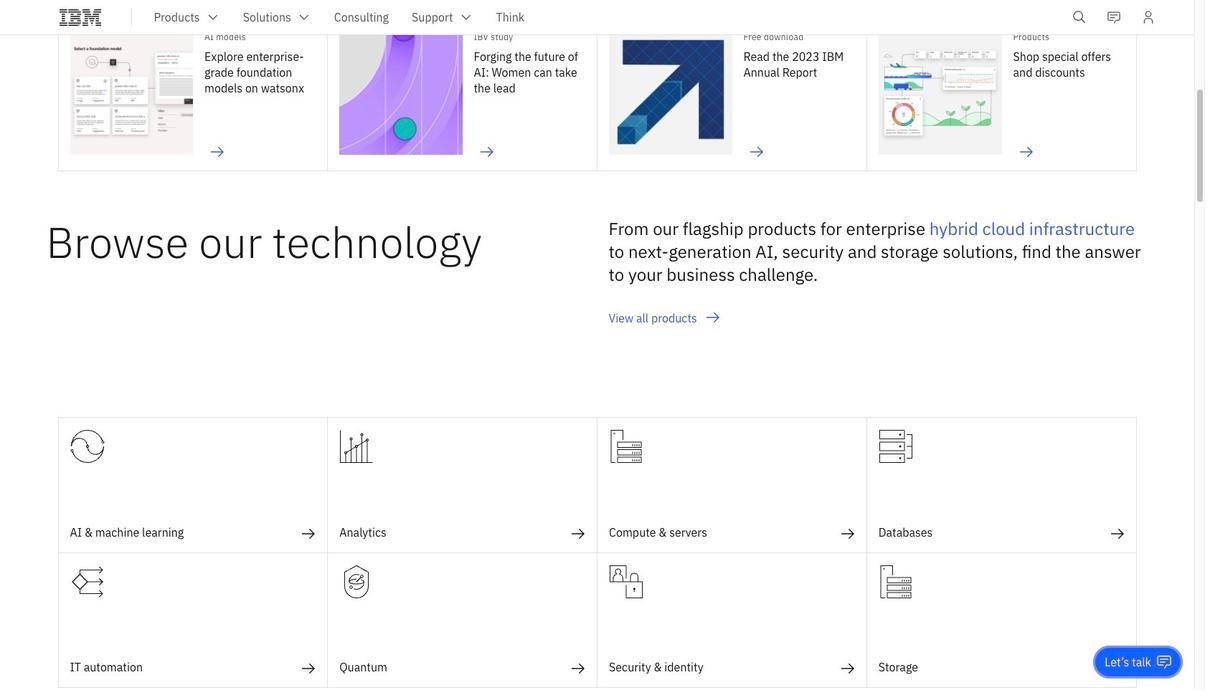 Task type: describe. For each thing, give the bounding box(es) containing it.
let's talk element
[[1105, 655, 1151, 671]]



Task type: vqa. For each thing, say whether or not it's contained in the screenshot.
the Contact Us Region
no



